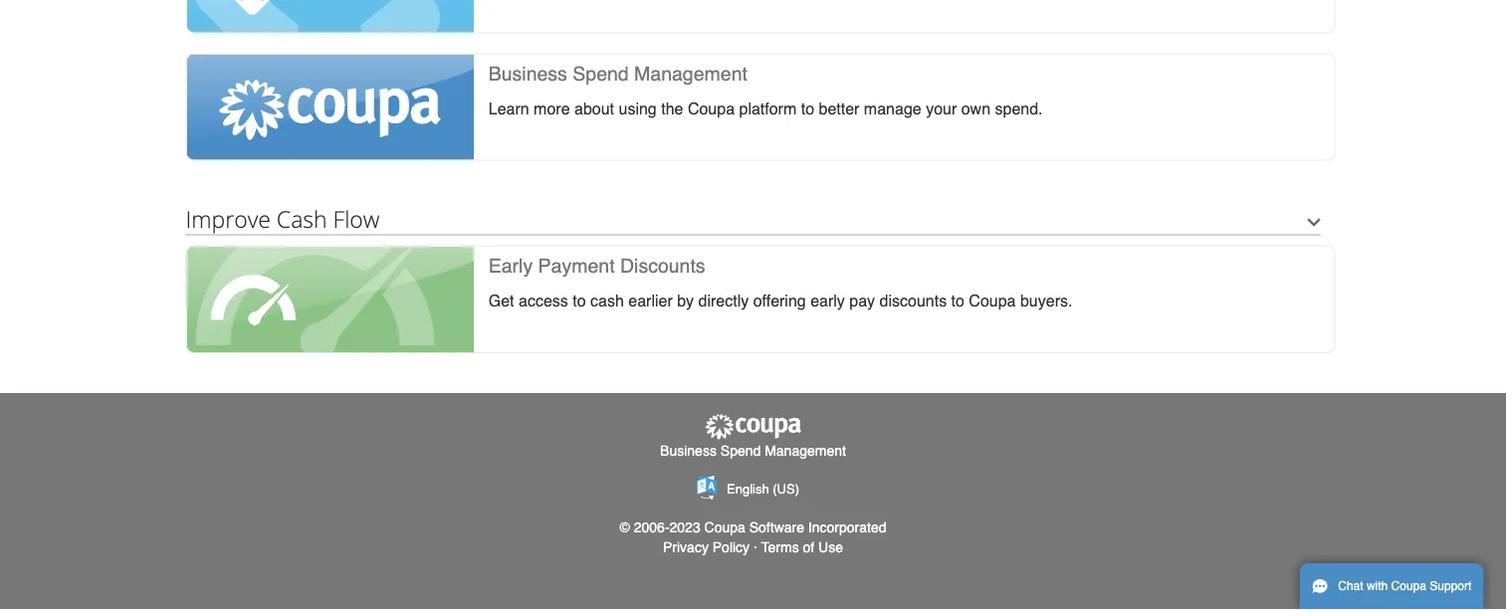 Task type: vqa. For each thing, say whether or not it's contained in the screenshot.
the leftmost Change image
no



Task type: describe. For each thing, give the bounding box(es) containing it.
with
[[1367, 579, 1388, 593]]

1 vertical spatial business
[[660, 444, 717, 460]]

english
[[727, 482, 769, 497]]

your
[[926, 99, 957, 118]]

0 vertical spatial management
[[634, 63, 748, 86]]

earlier
[[629, 292, 673, 310]]

privacy policy
[[663, 540, 750, 556]]

incorporated
[[808, 520, 887, 536]]

© 2006-2023 coupa software incorporated
[[620, 520, 887, 536]]

platform
[[739, 99, 797, 118]]

cash
[[277, 204, 327, 235]]

chat
[[1338, 579, 1364, 593]]

learn more about using the coupa platform to better manage your own spend.
[[489, 99, 1043, 118]]

about
[[575, 99, 614, 118]]

2023
[[670, 520, 701, 536]]

2006-
[[634, 520, 670, 536]]

terms of use link
[[761, 540, 843, 556]]

offering
[[753, 292, 806, 310]]

get access to cash earlier by directly offering early pay discounts to coupa buyers.
[[489, 292, 1073, 310]]

privacy
[[663, 540, 709, 556]]

coupa right the
[[688, 99, 735, 118]]

0 vertical spatial business spend management
[[489, 63, 748, 86]]

improve
[[186, 204, 271, 235]]

1 horizontal spatial to
[[801, 99, 815, 118]]

0 horizontal spatial business
[[489, 63, 567, 86]]

learn
[[489, 99, 529, 118]]

2 horizontal spatial to
[[951, 292, 965, 310]]

coupa left buyers.
[[969, 292, 1016, 310]]

chat with coupa support
[[1338, 579, 1472, 593]]

the
[[661, 99, 683, 118]]

early
[[489, 255, 533, 278]]

early payment discounts
[[489, 255, 706, 278]]

directly
[[698, 292, 749, 310]]

privacy policy link
[[663, 540, 750, 556]]

by
[[677, 292, 694, 310]]

english (us)
[[727, 482, 800, 497]]

terms
[[761, 540, 799, 556]]

of
[[803, 540, 815, 556]]



Task type: locate. For each thing, give the bounding box(es) containing it.
spend down coupa supplier portal image
[[721, 444, 761, 460]]

0 vertical spatial spend
[[573, 63, 629, 86]]

business up learn
[[489, 63, 567, 86]]

management
[[634, 63, 748, 86], [765, 444, 846, 460]]

©
[[620, 520, 630, 536]]

spend
[[573, 63, 629, 86], [721, 444, 761, 460]]

own
[[962, 99, 991, 118]]

discounts
[[880, 292, 947, 310]]

support
[[1430, 579, 1472, 593]]

0 horizontal spatial to
[[573, 292, 586, 310]]

spend up about at the top left of the page
[[573, 63, 629, 86]]

business spend management up "using"
[[489, 63, 748, 86]]

access
[[519, 292, 568, 310]]

flow
[[333, 204, 380, 235]]

to left "cash"
[[573, 292, 586, 310]]

business spend management
[[489, 63, 748, 86], [660, 444, 846, 460]]

better
[[819, 99, 860, 118]]

discounts
[[620, 255, 706, 278]]

spend.
[[995, 99, 1043, 118]]

coupa right with
[[1392, 579, 1427, 593]]

1 horizontal spatial management
[[765, 444, 846, 460]]

business
[[489, 63, 567, 86], [660, 444, 717, 460]]

improve cash flow
[[186, 204, 380, 235]]

management up (us)
[[765, 444, 846, 460]]

manage
[[864, 99, 922, 118]]

to right discounts
[[951, 292, 965, 310]]

1 horizontal spatial spend
[[721, 444, 761, 460]]

coupa inside button
[[1392, 579, 1427, 593]]

use
[[819, 540, 843, 556]]

using
[[619, 99, 657, 118]]

0 horizontal spatial spend
[[573, 63, 629, 86]]

coupa up policy
[[705, 520, 746, 536]]

early
[[811, 292, 845, 310]]

chat with coupa support button
[[1300, 564, 1484, 609]]

payment
[[538, 255, 615, 278]]

coupa
[[688, 99, 735, 118], [969, 292, 1016, 310], [705, 520, 746, 536], [1392, 579, 1427, 593]]

1 vertical spatial business spend management
[[660, 444, 846, 460]]

(us)
[[773, 482, 800, 497]]

0 vertical spatial business
[[489, 63, 567, 86]]

more
[[534, 99, 570, 118]]

get
[[489, 292, 514, 310]]

to
[[801, 99, 815, 118], [573, 292, 586, 310], [951, 292, 965, 310]]

pay
[[850, 292, 875, 310]]

1 horizontal spatial business
[[660, 444, 717, 460]]

terms of use
[[761, 540, 843, 556]]

software
[[749, 520, 804, 536]]

1 vertical spatial management
[[765, 444, 846, 460]]

policy
[[713, 540, 750, 556]]

management up the
[[634, 63, 748, 86]]

1 vertical spatial spend
[[721, 444, 761, 460]]

0 horizontal spatial management
[[634, 63, 748, 86]]

buyers.
[[1021, 292, 1073, 310]]

to left better
[[801, 99, 815, 118]]

coupa supplier portal image
[[703, 413, 803, 442]]

business spend management down coupa supplier portal image
[[660, 444, 846, 460]]

cash
[[590, 292, 624, 310]]

business down coupa supplier portal image
[[660, 444, 717, 460]]



